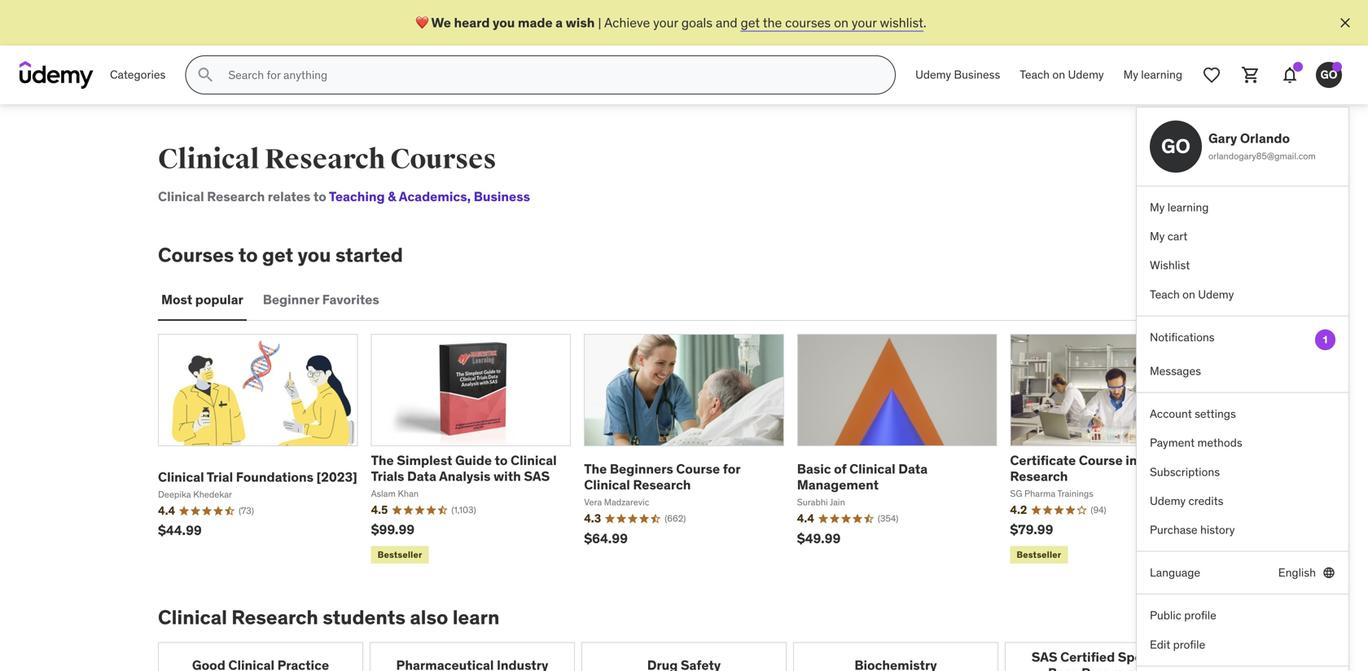 Task type: vqa. For each thing, say whether or not it's contained in the screenshot.
Our
no



Task type: describe. For each thing, give the bounding box(es) containing it.
academics
[[399, 188, 467, 205]]

notifications
[[1150, 330, 1215, 344]]

students
[[323, 605, 406, 630]]

heard
[[454, 14, 490, 31]]

sas inside sas certified specialist: base programming
[[1032, 649, 1058, 666]]

sas inside the simplest guide to clinical trials data analysis with sas
[[524, 468, 550, 485]]

public profile link
[[1137, 601, 1349, 630]]

certified
[[1061, 649, 1115, 666]]

udemy inside udemy credits link
[[1150, 494, 1186, 508]]

purchase history link
[[1137, 516, 1349, 545]]

the simplest guide to clinical trials data analysis with sas link
[[371, 452, 557, 485]]

|
[[598, 14, 602, 31]]

go link
[[1310, 55, 1349, 94]]

subscriptions link
[[1137, 458, 1349, 487]]

research inside the beginners course for clinical research
[[633, 476, 691, 493]]

cart
[[1168, 229, 1188, 244]]

my cart
[[1150, 229, 1188, 244]]

popular
[[195, 291, 243, 308]]

the
[[763, 14, 782, 31]]

favorites
[[322, 291, 379, 308]]

wishlist
[[880, 14, 924, 31]]

purchase
[[1150, 523, 1198, 537]]

gary
[[1209, 130, 1238, 147]]

achieve
[[604, 14, 650, 31]]

0 vertical spatial teach on udemy link
[[1010, 55, 1114, 94]]

certificate course in clinical research
[[1010, 452, 1187, 485]]

next image
[[1197, 379, 1224, 405]]

clinical trial foundations [2023] link
[[158, 469, 358, 485]]

udemy inside udemy business link
[[916, 67, 952, 82]]

courses to get you started
[[158, 243, 403, 267]]

english
[[1279, 565, 1316, 580]]

you for made
[[493, 14, 515, 31]]

learn
[[453, 605, 500, 630]]

clinical inside basic of clinical data management
[[850, 461, 896, 478]]

subscriptions
[[1150, 465, 1220, 479]]

1 vertical spatial courses
[[158, 243, 234, 267]]

edit profile
[[1150, 637, 1206, 652]]

account
[[1150, 407, 1192, 421]]

my for my cart link
[[1150, 229, 1165, 244]]

programming
[[1082, 665, 1167, 671]]

we
[[431, 14, 451, 31]]

profile for public profile
[[1185, 608, 1217, 623]]

language
[[1150, 565, 1201, 580]]

1
[[1323, 333, 1328, 346]]

course inside the beginners course for clinical research
[[676, 461, 720, 478]]

payment methods link
[[1137, 429, 1349, 458]]

submit search image
[[196, 65, 215, 85]]

the simplest guide to clinical trials data analysis with sas
[[371, 452, 557, 485]]

account settings
[[1150, 407, 1236, 421]]

udemy business link
[[906, 55, 1010, 94]]

beginner favorites button
[[260, 280, 383, 319]]

gary orlando orlandogary85@gmail.com
[[1209, 130, 1316, 162]]

profile for edit profile
[[1174, 637, 1206, 652]]

sas certified specialist: base programming
[[1032, 649, 1184, 671]]

research inside certificate course in clinical research
[[1010, 468, 1068, 485]]

❤️   we heard you made a wish | achieve your goals and get the courses on your wishlist .
[[416, 14, 927, 31]]

&
[[388, 188, 396, 205]]

messages link
[[1137, 357, 1349, 386]]

public
[[1150, 608, 1182, 623]]

1 vertical spatial get
[[262, 243, 293, 267]]

certificate course in clinical research link
[[1010, 452, 1187, 485]]

my for my learning 'link' to the top
[[1124, 67, 1139, 82]]

account settings link
[[1137, 400, 1349, 429]]

purchase history
[[1150, 523, 1235, 537]]

certificate
[[1010, 452, 1076, 469]]

my learning for bottom my learning 'link'
[[1150, 200, 1209, 215]]

payment
[[1150, 436, 1195, 450]]

course inside certificate course in clinical research
[[1079, 452, 1123, 469]]

a
[[556, 14, 563, 31]]

clinical research relates to teaching & academics business
[[158, 188, 530, 205]]

edit
[[1150, 637, 1171, 652]]

my for bottom my learning 'link'
[[1150, 200, 1165, 215]]

wishlist image
[[1202, 65, 1222, 85]]

you have alerts image
[[1333, 62, 1342, 72]]

udemy image
[[20, 61, 94, 89]]

to for simplest
[[495, 452, 508, 469]]

the beginners course for clinical research link
[[584, 461, 741, 493]]

0 horizontal spatial teach on udemy
[[1020, 67, 1104, 82]]

most popular
[[161, 291, 243, 308]]

clinical inside certificate course in clinical research
[[1140, 452, 1187, 469]]

1 horizontal spatial business
[[954, 67, 1001, 82]]

beginner favorites
[[263, 291, 379, 308]]

on for rightmost teach on udemy link
[[1183, 287, 1196, 302]]

orlando
[[1241, 130, 1290, 147]]

clinical trial foundations [2023]
[[158, 469, 358, 485]]

basic of clinical data management
[[797, 461, 928, 493]]

1 horizontal spatial teach on udemy link
[[1137, 280, 1349, 309]]

clinical research courses
[[158, 143, 497, 176]]

shopping cart with 0 items image
[[1241, 65, 1261, 85]]

teaching
[[329, 188, 385, 205]]

history
[[1201, 523, 1235, 537]]

with
[[494, 468, 521, 485]]

started
[[335, 243, 403, 267]]

guide
[[455, 452, 492, 469]]

on for topmost teach on udemy link
[[1053, 67, 1066, 82]]

trial
[[207, 469, 233, 485]]

beginner
[[263, 291, 319, 308]]

beginners
[[610, 461, 673, 478]]

[2023]
[[317, 469, 358, 485]]

the for the simplest guide to clinical trials data analysis with sas
[[371, 452, 394, 469]]

foundations
[[236, 469, 314, 485]]

for
[[723, 461, 741, 478]]

go for my learning
[[1162, 134, 1191, 159]]

carousel element
[[158, 334, 1230, 567]]

the beginners course for clinical research
[[584, 461, 741, 493]]



Task type: locate. For each thing, give the bounding box(es) containing it.
on
[[834, 14, 849, 31], [1053, 67, 1066, 82], [1183, 287, 1196, 302]]

0 vertical spatial teach on udemy
[[1020, 67, 1104, 82]]

1 vertical spatial learning
[[1168, 200, 1209, 215]]

0 horizontal spatial your
[[653, 14, 678, 31]]

1 horizontal spatial data
[[899, 461, 928, 478]]

sas left certified
[[1032, 649, 1058, 666]]

you up beginner favorites
[[298, 243, 331, 267]]

0 vertical spatial business
[[954, 67, 1001, 82]]

0 vertical spatial my learning link
[[1114, 55, 1193, 94]]

my learning link down orlandogary85@gmail.com
[[1137, 193, 1349, 222]]

0 horizontal spatial get
[[262, 243, 293, 267]]

course
[[1079, 452, 1123, 469], [676, 461, 720, 478]]

profile right public
[[1185, 608, 1217, 623]]

research for clinical research courses
[[265, 143, 385, 176]]

get left the the
[[741, 14, 760, 31]]

get the courses on your wishlist link
[[741, 14, 924, 31]]

0 horizontal spatial to
[[238, 243, 258, 267]]

my learning for my learning 'link' to the top
[[1124, 67, 1183, 82]]

courses up most popular
[[158, 243, 234, 267]]

sas certified specialist: base programming link
[[1005, 642, 1211, 671]]

also
[[410, 605, 448, 630]]

my
[[1124, 67, 1139, 82], [1150, 200, 1165, 215], [1150, 229, 1165, 244]]

1 horizontal spatial on
[[1053, 67, 1066, 82]]

analysis
[[439, 468, 491, 485]]

wish
[[566, 14, 595, 31]]

0 horizontal spatial teach
[[1020, 67, 1050, 82]]

profile right edit
[[1174, 637, 1206, 652]]

.
[[924, 14, 927, 31]]

1 vertical spatial to
[[238, 243, 258, 267]]

edit profile link
[[1137, 630, 1349, 659]]

data inside the simplest guide to clinical trials data analysis with sas
[[407, 468, 437, 485]]

go
[[1321, 67, 1338, 82], [1162, 134, 1191, 159]]

my learning up cart at the right top of page
[[1150, 200, 1209, 215]]

udemy credits
[[1150, 494, 1224, 508]]

teach right udemy business
[[1020, 67, 1050, 82]]

1 vertical spatial you
[[298, 243, 331, 267]]

2 your from the left
[[852, 14, 877, 31]]

1 horizontal spatial courses
[[390, 143, 497, 176]]

you left made
[[493, 14, 515, 31]]

teach on udemy link
[[1010, 55, 1114, 94], [1137, 280, 1349, 309]]

0 vertical spatial get
[[741, 14, 760, 31]]

basic of clinical data management link
[[797, 461, 928, 493]]

0 vertical spatial go
[[1321, 67, 1338, 82]]

the inside the simplest guide to clinical trials data analysis with sas
[[371, 452, 394, 469]]

1 horizontal spatial teach on udemy
[[1150, 287, 1234, 302]]

2 vertical spatial my
[[1150, 229, 1165, 244]]

udemy
[[916, 67, 952, 82], [1068, 67, 1104, 82], [1198, 287, 1234, 302], [1150, 494, 1186, 508]]

profile
[[1185, 608, 1217, 623], [1174, 637, 1206, 652]]

go inside "link"
[[1321, 67, 1338, 82]]

0 horizontal spatial business
[[474, 188, 530, 205]]

1 vertical spatial on
[[1053, 67, 1066, 82]]

settings
[[1195, 407, 1236, 421]]

courses
[[390, 143, 497, 176], [158, 243, 234, 267]]

0 vertical spatial my learning
[[1124, 67, 1183, 82]]

categories
[[110, 67, 166, 82]]

udemy credits link
[[1137, 487, 1349, 516]]

base
[[1048, 665, 1079, 671]]

course left in
[[1079, 452, 1123, 469]]

teach on udemy
[[1020, 67, 1104, 82], [1150, 287, 1234, 302]]

go left 'gary'
[[1162, 134, 1191, 159]]

relates
[[268, 188, 311, 205]]

teaching & academics link
[[329, 188, 467, 205]]

sas right with
[[524, 468, 550, 485]]

1 vertical spatial sas
[[1032, 649, 1058, 666]]

your left goals
[[653, 14, 678, 31]]

data right trials
[[407, 468, 437, 485]]

the left simplest
[[371, 452, 394, 469]]

❤️
[[416, 14, 429, 31]]

1 vertical spatial my
[[1150, 200, 1165, 215]]

my left cart at the right top of page
[[1150, 229, 1165, 244]]

1 vertical spatial teach on udemy
[[1150, 287, 1234, 302]]

teach down 'wishlist'
[[1150, 287, 1180, 302]]

Search for anything text field
[[225, 61, 876, 89]]

0 vertical spatial on
[[834, 14, 849, 31]]

courses up academics at the left top
[[390, 143, 497, 176]]

go down close 'icon'
[[1321, 67, 1338, 82]]

0 vertical spatial courses
[[390, 143, 497, 176]]

1 horizontal spatial course
[[1079, 452, 1123, 469]]

0 vertical spatial to
[[314, 188, 326, 205]]

1 vertical spatial business
[[474, 188, 530, 205]]

the for the beginners course for clinical research
[[584, 461, 607, 478]]

sas
[[524, 468, 550, 485], [1032, 649, 1058, 666]]

2 vertical spatial to
[[495, 452, 508, 469]]

orlandogary85@gmail.com
[[1209, 150, 1316, 162]]

1 horizontal spatial your
[[852, 14, 877, 31]]

clinical inside the beginners course for clinical research
[[584, 476, 630, 493]]

management
[[797, 476, 879, 493]]

made
[[518, 14, 553, 31]]

1 vertical spatial profile
[[1174, 637, 1206, 652]]

in
[[1126, 452, 1138, 469]]

teach for rightmost teach on udemy link
[[1150, 287, 1180, 302]]

learning up cart at the right top of page
[[1168, 200, 1209, 215]]

learning
[[1142, 67, 1183, 82], [1168, 200, 1209, 215]]

learning for my learning 'link' to the top
[[1142, 67, 1183, 82]]

0 horizontal spatial sas
[[524, 468, 550, 485]]

of
[[834, 461, 847, 478]]

the inside the beginners course for clinical research
[[584, 461, 607, 478]]

1 vertical spatial my learning
[[1150, 200, 1209, 215]]

1 vertical spatial my learning link
[[1137, 193, 1349, 222]]

data right of
[[899, 461, 928, 478]]

0 horizontal spatial you
[[298, 243, 331, 267]]

research for clinical research students also learn
[[232, 605, 318, 630]]

to right guide
[[495, 452, 508, 469]]

data
[[899, 461, 928, 478], [407, 468, 437, 485]]

0 horizontal spatial data
[[407, 468, 437, 485]]

1 horizontal spatial sas
[[1032, 649, 1058, 666]]

business link
[[467, 188, 530, 205]]

simplest
[[397, 452, 452, 469]]

my learning link
[[1114, 55, 1193, 94], [1137, 193, 1349, 222]]

my up my cart
[[1150, 200, 1165, 215]]

0 horizontal spatial the
[[371, 452, 394, 469]]

xsmall image
[[1323, 565, 1336, 581]]

to up popular
[[238, 243, 258, 267]]

go for go
[[1321, 67, 1338, 82]]

wishlist
[[1150, 258, 1190, 273]]

the left beginners at the left bottom of page
[[584, 461, 607, 478]]

my learning left wishlist icon
[[1124, 67, 1183, 82]]

the
[[371, 452, 394, 469], [584, 461, 607, 478]]

to right the relates
[[314, 188, 326, 205]]

payment methods
[[1150, 436, 1243, 450]]

most popular button
[[158, 280, 247, 319]]

2 horizontal spatial to
[[495, 452, 508, 469]]

udemy business
[[916, 67, 1001, 82]]

0 vertical spatial sas
[[524, 468, 550, 485]]

0 horizontal spatial go
[[1162, 134, 1191, 159]]

clinical inside the simplest guide to clinical trials data analysis with sas
[[511, 452, 557, 469]]

1 horizontal spatial the
[[584, 461, 607, 478]]

you for started
[[298, 243, 331, 267]]

courses
[[785, 14, 831, 31]]

messages
[[1150, 364, 1202, 378]]

your
[[653, 14, 678, 31], [852, 14, 877, 31]]

trials
[[371, 468, 404, 485]]

my learning
[[1124, 67, 1183, 82], [1150, 200, 1209, 215]]

to inside the simplest guide to clinical trials data analysis with sas
[[495, 452, 508, 469]]

learning left wishlist icon
[[1142, 67, 1183, 82]]

specialist:
[[1118, 649, 1184, 666]]

course left the for on the bottom of page
[[676, 461, 720, 478]]

teach for topmost teach on udemy link
[[1020, 67, 1050, 82]]

get
[[741, 14, 760, 31], [262, 243, 293, 267]]

my cart link
[[1137, 222, 1349, 251]]

0 horizontal spatial course
[[676, 461, 720, 478]]

to for research
[[314, 188, 326, 205]]

my left wishlist icon
[[1124, 67, 1139, 82]]

research for clinical research relates to teaching & academics business
[[207, 188, 265, 205]]

0 horizontal spatial teach on udemy link
[[1010, 55, 1114, 94]]

0 vertical spatial learning
[[1142, 67, 1183, 82]]

methods
[[1198, 436, 1243, 450]]

2 vertical spatial on
[[1183, 287, 1196, 302]]

my learning link left wishlist icon
[[1114, 55, 1193, 94]]

1 horizontal spatial get
[[741, 14, 760, 31]]

1 vertical spatial teach on udemy link
[[1137, 280, 1349, 309]]

close image
[[1338, 15, 1354, 31]]

0 vertical spatial teach
[[1020, 67, 1050, 82]]

0 vertical spatial profile
[[1185, 608, 1217, 623]]

0 horizontal spatial courses
[[158, 243, 234, 267]]

credits
[[1189, 494, 1224, 508]]

0 vertical spatial you
[[493, 14, 515, 31]]

2 horizontal spatial on
[[1183, 287, 1196, 302]]

data inside basic of clinical data management
[[899, 461, 928, 478]]

0 horizontal spatial on
[[834, 14, 849, 31]]

public profile
[[1150, 608, 1217, 623]]

wishlist link
[[1137, 251, 1349, 280]]

1 your from the left
[[653, 14, 678, 31]]

1 vertical spatial go
[[1162, 134, 1191, 159]]

1 horizontal spatial go
[[1321, 67, 1338, 82]]

1 vertical spatial teach
[[1150, 287, 1180, 302]]

1 horizontal spatial you
[[493, 14, 515, 31]]

get up beginner
[[262, 243, 293, 267]]

basic
[[797, 461, 831, 478]]

goals
[[682, 14, 713, 31]]

1 horizontal spatial teach
[[1150, 287, 1180, 302]]

clinical research students also learn
[[158, 605, 500, 630]]

your left wishlist
[[852, 14, 877, 31]]

learning for bottom my learning 'link'
[[1168, 200, 1209, 215]]

most
[[161, 291, 192, 308]]

0 vertical spatial my
[[1124, 67, 1139, 82]]

1 horizontal spatial to
[[314, 188, 326, 205]]



